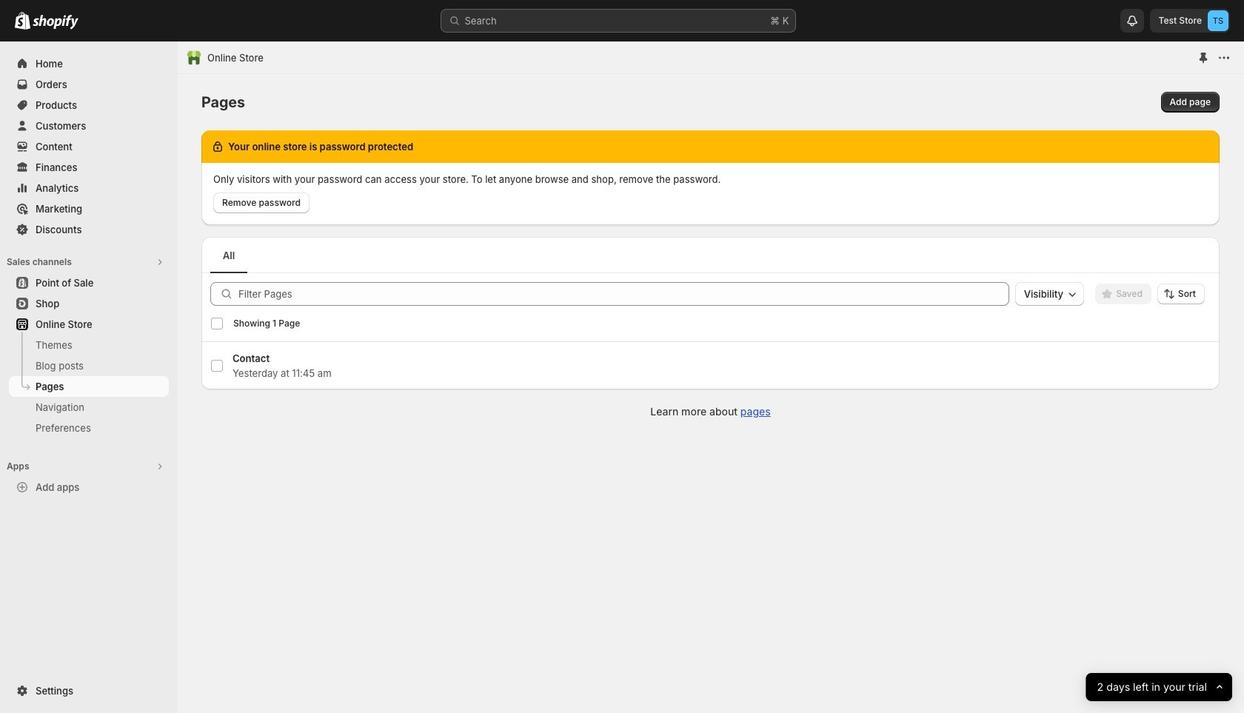 Task type: locate. For each thing, give the bounding box(es) containing it.
shopify image
[[15, 12, 30, 30], [33, 15, 79, 30]]

1 horizontal spatial shopify image
[[33, 15, 79, 30]]



Task type: vqa. For each thing, say whether or not it's contained in the screenshot.
Learn more at right bottom
no



Task type: describe. For each thing, give the bounding box(es) containing it.
test store image
[[1208, 10, 1229, 31]]

0 horizontal spatial shopify image
[[15, 12, 30, 30]]

online store image
[[187, 50, 202, 65]]



